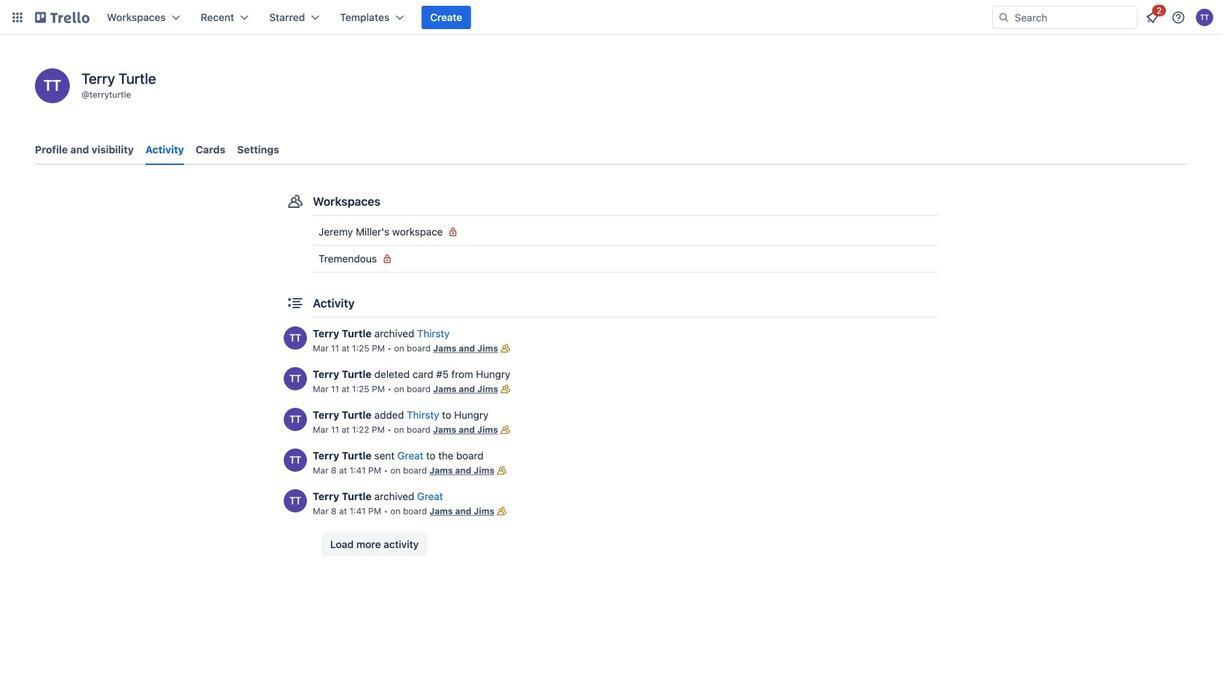 Task type: describe. For each thing, give the bounding box(es) containing it.
2 notifications image
[[1144, 9, 1161, 26]]

0 horizontal spatial sm image
[[380, 252, 394, 266]]

all members of the workspace can see and edit this board. image for 3rd terry turtle (terryturtle) icon from the top
[[498, 423, 513, 437]]

1 vertical spatial all members of the workspace can see and edit this board. image
[[495, 463, 509, 478]]

0 vertical spatial all members of the workspace can see and edit this board. image
[[498, 341, 513, 356]]

1 horizontal spatial sm image
[[446, 225, 460, 239]]

2 vertical spatial all members of the workspace can see and edit this board. image
[[495, 504, 509, 519]]

all members of the workspace can see and edit this board. image for second terry turtle (terryturtle) icon from the bottom
[[498, 382, 513, 397]]

3 terry turtle (terryturtle) image from the top
[[284, 408, 307, 431]]

1 terry turtle (terryturtle) image from the top
[[284, 327, 307, 350]]



Task type: vqa. For each thing, say whether or not it's contained in the screenshot.
the top Menu
no



Task type: locate. For each thing, give the bounding box(es) containing it.
open information menu image
[[1171, 10, 1186, 25]]

2 vertical spatial terry turtle (terryturtle) image
[[284, 408, 307, 431]]

primary element
[[0, 0, 1222, 35]]

all members of the workspace can see and edit this board. image
[[498, 341, 513, 356], [495, 463, 509, 478]]

1 vertical spatial terry turtle (terryturtle) image
[[284, 367, 307, 391]]

1 vertical spatial all members of the workspace can see and edit this board. image
[[498, 423, 513, 437]]

2 terry turtle (terryturtle) image from the top
[[284, 367, 307, 391]]

0 vertical spatial sm image
[[446, 225, 460, 239]]

Search field
[[1010, 7, 1137, 28]]

0 vertical spatial all members of the workspace can see and edit this board. image
[[498, 382, 513, 397]]

back to home image
[[35, 6, 89, 29]]

terry turtle (terryturtle) image
[[284, 327, 307, 350], [284, 367, 307, 391], [284, 408, 307, 431]]

sm image
[[446, 225, 460, 239], [380, 252, 394, 266]]

terry turtle (terryturtle) image
[[1196, 9, 1214, 26], [35, 68, 70, 103], [284, 449, 307, 472], [284, 490, 307, 513]]

1 vertical spatial sm image
[[380, 252, 394, 266]]

0 vertical spatial terry turtle (terryturtle) image
[[284, 327, 307, 350]]

search image
[[998, 12, 1010, 23]]

all members of the workspace can see and edit this board. image
[[498, 382, 513, 397], [498, 423, 513, 437], [495, 504, 509, 519]]



